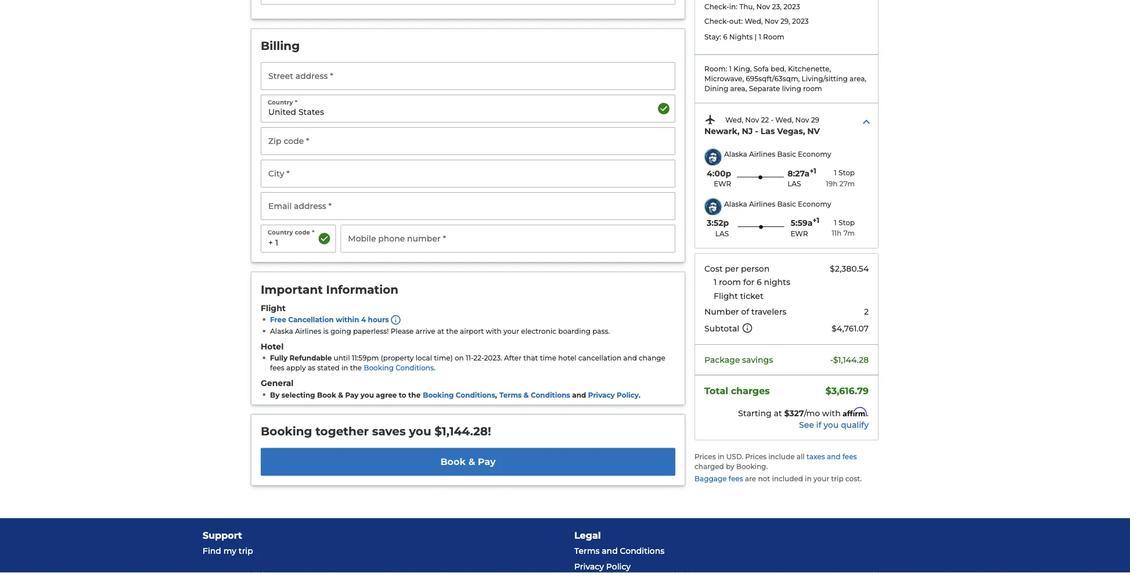Task type: vqa. For each thing, say whether or not it's contained in the screenshot.
North
no



Task type: locate. For each thing, give the bounding box(es) containing it.
qualify
[[841, 420, 869, 430]]

1 prices from the left
[[695, 453, 716, 461]]

0 vertical spatial las
[[788, 180, 801, 188]]

the down 11:59pm
[[350, 364, 362, 372]]

economy up 5:59a in the top of the page
[[798, 200, 831, 208]]

bed,
[[771, 65, 786, 73]]

$2,380.54
[[830, 263, 869, 273]]

2 horizontal spatial -
[[830, 355, 833, 364]]

general
[[261, 378, 294, 388]]

0 vertical spatial 2023
[[784, 2, 800, 11]]

area, down microwave,
[[730, 84, 747, 93]]

1 stop 19h 27m
[[826, 169, 855, 188]]

person
[[741, 263, 770, 273]]

Mobile phone number * telephone field
[[340, 225, 675, 253]]

alaska airlines basic economy up 5:59a in the top of the page
[[724, 200, 831, 208]]

going
[[330, 327, 351, 336]]

1 vertical spatial booking conditions link
[[423, 391, 495, 399]]

nov
[[756, 2, 770, 11], [765, 17, 779, 25], [745, 115, 759, 124], [795, 115, 809, 124]]

stop up the 27m
[[839, 169, 855, 177]]

at
[[437, 327, 444, 336], [774, 408, 782, 418]]

las inside '8:27a +1 las'
[[788, 180, 801, 188]]

1 stop from the top
[[839, 169, 855, 177]]

book inside general by selecting book & pay you agree to the booking conditions , terms & conditions and privacy policy .
[[317, 391, 336, 399]]

in down until
[[341, 364, 348, 372]]

1 vertical spatial policy
[[606, 562, 631, 572]]

alaska
[[724, 150, 747, 159], [724, 200, 747, 208], [270, 327, 293, 336]]

Email address * email field
[[261, 192, 675, 220]]

las inside 3:52p las
[[715, 229, 729, 238]]

terms down the "legal"
[[574, 546, 600, 556]]

thu,
[[739, 2, 754, 11]]

1 horizontal spatial room
[[803, 84, 822, 93]]

1 right "|"
[[759, 32, 761, 41]]

0 vertical spatial in
[[341, 364, 348, 372]]

basic
[[777, 150, 796, 159], [777, 200, 796, 208]]

booking conditions link down the (property
[[364, 364, 434, 372]]

0 vertical spatial airlineicon image
[[704, 148, 722, 165]]

$1,144.28 up book & pay
[[435, 424, 488, 439]]

room inside '1 room  for 6 nights flight ticket'
[[719, 277, 741, 287]]

0 horizontal spatial you
[[361, 391, 374, 399]]

prices up charged
[[695, 453, 716, 461]]

booking
[[364, 364, 394, 372], [423, 391, 454, 399], [261, 424, 312, 439], [736, 462, 766, 471]]

terms right ,
[[499, 391, 522, 399]]

fees down fully on the bottom left of the page
[[270, 364, 284, 372]]

2 alaska airlines basic economy from the top
[[724, 200, 831, 208]]

the left airport
[[446, 327, 458, 336]]

6 inside '1 room  for 6 nights flight ticket'
[[757, 277, 762, 287]]

. left after
[[501, 354, 502, 362]]

alaska for 3:52p
[[724, 200, 747, 208]]

select success image
[[657, 102, 671, 116]]

hotel
[[558, 354, 576, 362]]

1 vertical spatial fees
[[842, 453, 857, 461]]

stop inside 1 stop 11h 7m
[[839, 218, 855, 227]]

trip right my
[[239, 546, 253, 556]]

1 up 19h
[[834, 169, 837, 177]]

to
[[399, 391, 406, 399]]

las down 3:52p
[[715, 229, 729, 238]]

in
[[341, 364, 348, 372], [718, 453, 724, 461], [805, 474, 812, 483]]

booking right to
[[423, 391, 454, 399]]

room down per
[[719, 277, 741, 287]]

wed, nov 22 - wed, nov 29
[[725, 115, 819, 124]]

room
[[803, 84, 822, 93], [719, 277, 741, 287]]

0 horizontal spatial pay
[[345, 391, 359, 399]]

!
[[488, 424, 491, 439]]

fees
[[270, 364, 284, 372], [842, 453, 857, 461], [729, 474, 743, 483]]

0 vertical spatial book
[[317, 391, 336, 399]]

airlineicon image up 4:00p
[[704, 148, 722, 165]]

1 right +
[[275, 238, 278, 247]]

alaska airlines basic economy for 8:27a
[[724, 150, 831, 159]]

country up + 1
[[268, 229, 293, 236]]

find my trip link
[[203, 543, 556, 559]]

/mo
[[804, 408, 820, 418]]

1 vertical spatial basic
[[777, 200, 796, 208]]

your up after
[[503, 327, 519, 336]]

1 horizontal spatial pay
[[478, 456, 496, 468]]

cost per person
[[704, 263, 770, 273]]

economy for 5:59a
[[798, 200, 831, 208]]

+1 left 1 stop 11h 7m
[[813, 216, 819, 225]]

1 vertical spatial country
[[268, 229, 293, 236]]

1 vertical spatial economy
[[798, 200, 831, 208]]

0 vertical spatial policy
[[617, 391, 639, 399]]

and inside prices in usd . prices include all taxes and fees charged by booking . baggage fees are not included in your trip cost.
[[827, 453, 841, 461]]

ewr down 5:59a in the top of the page
[[791, 229, 808, 238]]

8:27a +1 las
[[788, 166, 816, 188]]

2 horizontal spatial fees
[[842, 453, 857, 461]]

total
[[704, 385, 728, 396]]

1 alaska airlines basic economy from the top
[[724, 150, 831, 159]]

airlineicon image
[[704, 148, 722, 165], [704, 198, 722, 215]]

6 right 'for'
[[757, 277, 762, 287]]

1 vertical spatial 2023
[[792, 17, 809, 25]]

privacy
[[588, 391, 615, 399], [574, 562, 604, 572]]

basic up the 8:27a at right top
[[777, 150, 796, 159]]

1 vertical spatial trip
[[239, 546, 253, 556]]

1 vertical spatial with
[[822, 408, 841, 418]]

-$1,144.28
[[830, 355, 869, 364]]

1 vertical spatial area,
[[730, 84, 747, 93]]

1 horizontal spatial wed,
[[745, 17, 763, 25]]

1 vertical spatial alaska airlines basic economy
[[724, 200, 831, 208]]

country for country code *
[[268, 229, 293, 236]]

toggle tooltip image
[[742, 322, 753, 334]]

11-
[[466, 354, 473, 362]]

room:
[[704, 65, 729, 73]]

basic for 8:27a
[[777, 150, 796, 159]]

airlineicon image up 3:52p
[[704, 198, 722, 215]]

after
[[504, 354, 522, 362]]

1 vertical spatial privacy
[[574, 562, 604, 572]]

0 horizontal spatial terms
[[499, 391, 522, 399]]

package savings
[[704, 355, 773, 364]]

economy down nv
[[798, 150, 831, 159]]

0 horizontal spatial prices
[[695, 453, 716, 461]]

cancellation
[[578, 354, 621, 362]]

at right arrive
[[437, 327, 444, 336]]

fees up cost.
[[842, 453, 857, 461]]

0 horizontal spatial trip
[[239, 546, 253, 556]]

you left agree
[[361, 391, 374, 399]]

0 horizontal spatial flight
[[261, 303, 286, 313]]

flight up the number
[[714, 291, 738, 301]]

0 vertical spatial pay
[[345, 391, 359, 399]]

area, right the living/sitting
[[850, 75, 866, 83]]

terms
[[499, 391, 522, 399], [574, 546, 600, 556]]

. down change
[[639, 391, 640, 399]]

starting at $327 /mo with affirm . see if you qualify
[[738, 407, 869, 430]]

0 horizontal spatial 6
[[723, 32, 727, 41]]

2023 for check-out: wed, nov 29, 2023
[[792, 17, 809, 25]]

1 horizontal spatial your
[[813, 474, 829, 483]]

privacy down cancellation
[[588, 391, 615, 399]]

ticket
[[740, 291, 763, 301]]

2 economy from the top
[[798, 200, 831, 208]]

privacy policy link
[[588, 391, 639, 399], [574, 559, 927, 573]]

0 vertical spatial airlines
[[749, 150, 775, 159]]

information
[[326, 283, 398, 297]]

are
[[745, 474, 756, 483]]

1 inside '1 room  for 6 nights flight ticket'
[[714, 277, 717, 287]]

prices right usd
[[745, 453, 767, 461]]

$327
[[784, 408, 804, 418]]

0 vertical spatial check-
[[704, 2, 729, 11]]

6
[[723, 32, 727, 41], [757, 277, 762, 287]]

room down the living/sitting
[[803, 84, 822, 93]]

nov left 29
[[795, 115, 809, 124]]

las
[[788, 180, 801, 188], [715, 229, 729, 238]]

vegas,
[[777, 126, 805, 136]]

2 vertical spatial -
[[830, 355, 833, 364]]

0 horizontal spatial ewr
[[714, 180, 731, 188]]

0 vertical spatial with
[[486, 327, 502, 336]]

economy
[[798, 150, 831, 159], [798, 200, 831, 208]]

1 inside 1 stop 19h 27m
[[834, 169, 837, 177]]

wed, up vegas,
[[775, 115, 793, 124]]

alaska down free
[[270, 327, 293, 336]]

stop up '7m'
[[839, 218, 855, 227]]

1
[[759, 32, 761, 41], [729, 65, 732, 73], [834, 169, 837, 177], [834, 218, 837, 227], [275, 238, 278, 247], [714, 277, 717, 287]]

flight up free
[[261, 303, 286, 313]]

1 vertical spatial room
[[719, 277, 741, 287]]

number of travelers
[[704, 307, 787, 317]]

1 horizontal spatial las
[[788, 180, 801, 188]]

. inside . after that time hotel cancellation and change fees apply as stated in the
[[501, 354, 502, 362]]

1 economy from the top
[[798, 150, 831, 159]]

&
[[338, 391, 343, 399], [524, 391, 529, 399], [468, 456, 475, 468]]

2 stop from the top
[[839, 218, 855, 227]]

the inside general by selecting book & pay you agree to the booking conditions , terms & conditions and privacy policy .
[[408, 391, 421, 399]]

trip left cost.
[[831, 474, 844, 483]]

2 horizontal spatial you
[[824, 420, 839, 430]]

+1 inside 5:59a +1 ewr
[[813, 216, 819, 225]]

3:52p las
[[707, 218, 729, 238]]

basic up 5:59a in the top of the page
[[777, 200, 796, 208]]

0 vertical spatial privacy policy link
[[588, 391, 639, 399]]

1 vertical spatial 6
[[757, 277, 762, 287]]

0 vertical spatial -
[[771, 115, 774, 124]]

2 country from the top
[[268, 229, 293, 236]]

0 vertical spatial your
[[503, 327, 519, 336]]

1 vertical spatial at
[[774, 408, 782, 418]]

check- up 'stay:'
[[704, 17, 729, 25]]

1 check- from the top
[[704, 2, 729, 11]]

airlineicon image for 3:52p
[[704, 198, 722, 215]]

2023 left after
[[484, 354, 501, 362]]

check- left thu,
[[704, 2, 729, 11]]

4
[[361, 316, 366, 324]]

1 basic from the top
[[777, 150, 796, 159]]

2 vertical spatial the
[[408, 391, 421, 399]]

at up see if you qualify link
[[774, 408, 782, 418]]

2 check- from the top
[[704, 17, 729, 25]]

flight
[[714, 291, 738, 301], [261, 303, 286, 313]]

check-
[[704, 2, 729, 11], [704, 17, 729, 25]]

my
[[223, 546, 236, 556]]

1 vertical spatial your
[[813, 474, 829, 483]]

0 vertical spatial area,
[[850, 75, 866, 83]]

2 basic from the top
[[777, 200, 796, 208]]

0 horizontal spatial $1,144.28
[[435, 424, 488, 439]]

kitchenette,
[[788, 65, 831, 73]]

1 vertical spatial +1
[[813, 216, 819, 225]]

not
[[758, 474, 770, 483]]

1 horizontal spatial the
[[408, 391, 421, 399]]

. up qualify
[[867, 408, 869, 418]]

0 vertical spatial privacy
[[588, 391, 615, 399]]

- right nj
[[755, 126, 758, 136]]

1 horizontal spatial $1,144.28
[[833, 355, 869, 364]]

1 vertical spatial the
[[350, 364, 362, 372]]

see
[[799, 420, 814, 430]]

1 vertical spatial las
[[715, 229, 729, 238]]

booking conditions link
[[364, 364, 434, 372], [423, 391, 495, 399]]

0 vertical spatial the
[[446, 327, 458, 336]]

*
[[295, 99, 297, 106], [312, 229, 315, 236]]

1 up microwave,
[[729, 65, 732, 73]]

newark, nj - las vegas, nv
[[704, 126, 820, 136]]

0 horizontal spatial in
[[341, 364, 348, 372]]

cost
[[704, 263, 723, 273]]

nov up nj
[[745, 115, 759, 124]]

time)
[[434, 354, 453, 362]]

booking up are
[[736, 462, 766, 471]]

conditions
[[396, 364, 434, 372], [456, 391, 495, 399], [531, 391, 570, 399], [620, 546, 664, 556]]

0 horizontal spatial the
[[350, 364, 362, 372]]

your inside prices in usd . prices include all taxes and fees charged by booking . baggage fees are not included in your trip cost.
[[813, 474, 829, 483]]

1 country from the top
[[268, 99, 293, 106]]

trip inside prices in usd . prices include all taxes and fees charged by booking . baggage fees are not included in your trip cost.
[[831, 474, 844, 483]]

1 horizontal spatial area,
[[850, 75, 866, 83]]

stop
[[839, 169, 855, 177], [839, 218, 855, 227]]

1 inside 1 king, sofa bed, kitchenette, microwave, 695sqft/63sqm, living/sitting area, dining area, separate living room
[[729, 65, 732, 73]]

2023 right 23,
[[784, 2, 800, 11]]

with right airport
[[486, 327, 502, 336]]

1 horizontal spatial 6
[[757, 277, 762, 287]]

out:
[[729, 17, 743, 25]]

electronic
[[521, 327, 556, 336]]

with right /mo
[[822, 408, 841, 418]]

1 vertical spatial pay
[[478, 456, 496, 468]]

booking conditions link down . after that time hotel cancellation and change fees apply as stated in the
[[423, 391, 495, 399]]

0 vertical spatial $1,144.28
[[833, 355, 869, 364]]

ewr down 4:00p
[[714, 180, 731, 188]]

las down the 8:27a at right top
[[788, 180, 801, 188]]

0 vertical spatial fees
[[270, 364, 284, 372]]

0 vertical spatial room
[[803, 84, 822, 93]]

pay left agree
[[345, 391, 359, 399]]

airlines for 8:27a
[[749, 150, 775, 159]]

1 vertical spatial book
[[440, 456, 466, 468]]

ewr
[[714, 180, 731, 188], [791, 229, 808, 238]]

wed, down check-in: thu, nov 23, 2023
[[745, 17, 763, 25]]

airport
[[460, 327, 484, 336]]

fees down by
[[729, 474, 743, 483]]

wed, up newark,
[[725, 115, 743, 124]]

privacy down the "legal"
[[574, 562, 604, 572]]

22
[[761, 115, 769, 124]]

country down billing
[[268, 99, 293, 106]]

0 horizontal spatial room
[[719, 277, 741, 287]]

1 airlineicon image from the top
[[704, 148, 722, 165]]

the
[[446, 327, 458, 336], [350, 364, 362, 372], [408, 391, 421, 399]]

0 vertical spatial stop
[[839, 169, 855, 177]]

cost.
[[845, 474, 862, 483]]

2023
[[784, 2, 800, 11], [792, 17, 809, 25], [484, 354, 501, 362]]

flights image
[[704, 114, 716, 125]]

2 vertical spatial in
[[805, 474, 812, 483]]

1 horizontal spatial terms
[[574, 546, 600, 556]]

you right saves
[[409, 424, 431, 439]]

0 vertical spatial *
[[295, 99, 297, 106]]

27m
[[839, 179, 855, 188]]

2 vertical spatial fees
[[729, 474, 743, 483]]

6 right 'stay:'
[[723, 32, 727, 41]]

2023 right 29,
[[792, 17, 809, 25]]

important information
[[261, 283, 398, 297]]

stop for 8:27a
[[839, 169, 855, 177]]

0 vertical spatial economy
[[798, 150, 831, 159]]

1 vertical spatial check-
[[704, 17, 729, 25]]

booking down by
[[261, 424, 312, 439]]

alaska up 3:52p
[[724, 200, 747, 208]]

alaska airlines basic economy down las
[[724, 150, 831, 159]]

1 vertical spatial *
[[312, 229, 315, 236]]

0 horizontal spatial book
[[317, 391, 336, 399]]

alaska airlines basic economy
[[724, 150, 831, 159], [724, 200, 831, 208]]

1 horizontal spatial &
[[468, 456, 475, 468]]

nov left 29,
[[765, 17, 779, 25]]

0 vertical spatial basic
[[777, 150, 796, 159]]

apply
[[286, 364, 306, 372]]

in right included
[[805, 474, 812, 483]]

+1 for 5:59a
[[813, 216, 819, 225]]

1 up the 11h
[[834, 218, 837, 227]]

2 airlineicon image from the top
[[704, 198, 722, 215]]

+1 left 1 stop 19h 27m
[[810, 166, 816, 175]]

your
[[503, 327, 519, 336], [813, 474, 829, 483]]

$1,144.28 down $4,761.07
[[833, 355, 869, 364]]

alaska up 4:00p
[[724, 150, 747, 159]]

- up $3,616.79
[[830, 355, 833, 364]]

for
[[743, 277, 755, 287]]

in left usd
[[718, 453, 724, 461]]

- right 22
[[771, 115, 774, 124]]

see if you qualify link
[[695, 419, 869, 430]]

check-out: wed, nov 29, 2023
[[704, 17, 809, 25]]

1 horizontal spatial at
[[774, 408, 782, 418]]

your down taxes
[[813, 474, 829, 483]]

1 inside 1 stop 11h 7m
[[834, 218, 837, 227]]

+1 inside '8:27a +1 las'
[[810, 166, 816, 175]]

1 horizontal spatial prices
[[745, 453, 767, 461]]

0 vertical spatial trip
[[831, 474, 844, 483]]

0 horizontal spatial las
[[715, 229, 729, 238]]

1 for 1 king, sofa bed, kitchenette, microwave, 695sqft/63sqm, living/sitting area, dining area, separate living room
[[729, 65, 732, 73]]

you inside the starting at $327 /mo with affirm . see if you qualify
[[824, 420, 839, 430]]

policy inside the legal terms and conditions privacy policy
[[606, 562, 631, 572]]

you right if
[[824, 420, 839, 430]]

cancellation
[[288, 316, 334, 324]]

1 vertical spatial airlineicon image
[[704, 198, 722, 215]]

in inside . after that time hotel cancellation and change fees apply as stated in the
[[341, 364, 348, 372]]

1 down "cost"
[[714, 277, 717, 287]]

the right to
[[408, 391, 421, 399]]

pay down !
[[478, 456, 496, 468]]

0 vertical spatial 6
[[723, 32, 727, 41]]

1 horizontal spatial fees
[[729, 474, 743, 483]]

stop inside 1 stop 19h 27m
[[839, 169, 855, 177]]

1 vertical spatial airlines
[[749, 200, 775, 208]]



Task type: describe. For each thing, give the bounding box(es) containing it.
pay inside general by selecting book & pay you agree to the booking conditions , terms & conditions and privacy policy .
[[345, 391, 359, 399]]

$3,616.79
[[825, 385, 869, 396]]

free cancellation within 4 hours
[[270, 316, 389, 324]]

alaska airlines basic economy for 5:59a
[[724, 200, 831, 208]]

booking inside general by selecting book & pay you agree to the booking conditions , terms & conditions and privacy policy .
[[423, 391, 454, 399]]

+ 1
[[268, 238, 278, 247]]

stop for 5:59a
[[839, 218, 855, 227]]

5:59a +1 ewr
[[791, 216, 819, 238]]

2 horizontal spatial the
[[446, 327, 458, 336]]

1 vertical spatial flight
[[261, 303, 286, 313]]

change
[[639, 354, 665, 362]]

+
[[268, 238, 273, 247]]

savings
[[742, 355, 773, 364]]

you inside general by selecting book & pay you agree to the booking conditions , terms & conditions and privacy policy .
[[361, 391, 374, 399]]

microwave,
[[704, 75, 744, 83]]

1 for 1 stop 11h 7m
[[834, 218, 837, 227]]

book & pay
[[440, 456, 496, 468]]

Street address * text field
[[261, 62, 675, 90]]

check- for out:
[[704, 17, 729, 25]]

1 room  for 6 nights flight ticket
[[714, 277, 790, 301]]

2023 for check-in: thu, nov 23, 2023
[[784, 2, 800, 11]]

agree
[[376, 391, 397, 399]]

support
[[203, 530, 242, 541]]

4:00p ewr
[[707, 168, 731, 188]]

refundable
[[290, 354, 332, 362]]

nv
[[807, 126, 820, 136]]

with inside the starting at $327 /mo with affirm . see if you qualify
[[822, 408, 841, 418]]

room
[[763, 32, 784, 41]]

booking down fully refundable until 11:59pm (property local time) on 11-22-2023
[[364, 364, 394, 372]]

1 horizontal spatial *
[[312, 229, 315, 236]]

695sqft/63sqm,
[[746, 75, 800, 83]]

booking together saves you $1,144.28 !
[[261, 424, 491, 439]]

legal
[[574, 530, 601, 541]]

per
[[725, 263, 739, 273]]

general by selecting book & pay you agree to the booking conditions , terms & conditions and privacy policy .
[[261, 378, 640, 399]]

2 prices from the left
[[745, 453, 767, 461]]

1 horizontal spatial -
[[771, 115, 774, 124]]

by
[[270, 391, 280, 399]]

the inside . after that time hotel cancellation and change fees apply as stated in the
[[350, 364, 362, 372]]

in:
[[729, 2, 737, 11]]

0 horizontal spatial wed,
[[725, 115, 743, 124]]

by
[[726, 462, 734, 471]]

pass.
[[592, 327, 610, 336]]

alaska airlines is going paperless! please arrive at the airport with your electronic boarding pass.
[[270, 327, 610, 336]]

taxes and fees link
[[806, 453, 859, 461]]

0 vertical spatial booking conditions link
[[364, 364, 434, 372]]

please
[[391, 327, 414, 336]]

. inside general by selecting book & pay you agree to the booking conditions , terms & conditions and privacy policy .
[[639, 391, 640, 399]]

2 horizontal spatial &
[[524, 391, 529, 399]]

1 vertical spatial privacy policy link
[[574, 559, 927, 573]]

basic for 5:59a
[[777, 200, 796, 208]]

at inside the starting at $327 /mo with affirm . see if you qualify
[[774, 408, 782, 418]]

pay inside button
[[478, 456, 496, 468]]

2 vertical spatial 2023
[[484, 354, 501, 362]]

on
[[455, 354, 464, 362]]

+1 for 8:27a
[[810, 166, 816, 175]]

1 vertical spatial -
[[755, 126, 758, 136]]

8:27a
[[788, 168, 810, 178]]

booking inside prices in usd . prices include all taxes and fees charged by booking . baggage fees are not included in your trip cost.
[[736, 462, 766, 471]]

country *
[[268, 99, 297, 106]]

within
[[336, 316, 359, 324]]

conditions inside the legal terms and conditions privacy policy
[[620, 546, 664, 556]]

privacy inside general by selecting book & pay you agree to the booking conditions , terms & conditions and privacy policy .
[[588, 391, 615, 399]]

,
[[495, 391, 497, 399]]

number
[[704, 307, 739, 317]]

support find my trip
[[203, 530, 253, 556]]

City text field
[[261, 160, 675, 188]]

2 horizontal spatial wed,
[[775, 115, 793, 124]]

las
[[761, 126, 775, 136]]

2 vertical spatial alaska
[[270, 327, 293, 336]]

terms inside the legal terms and conditions privacy policy
[[574, 546, 600, 556]]

1 for 1 stop 19h 27m
[[834, 169, 837, 177]]

hours
[[368, 316, 389, 324]]

29,
[[780, 17, 790, 25]]

7m
[[843, 229, 855, 237]]

stated
[[317, 364, 340, 372]]

room inside 1 king, sofa bed, kitchenette, microwave, 695sqft/63sqm, living/sitting area, dining area, separate living room
[[803, 84, 822, 93]]

1 for 1 room  for 6 nights flight ticket
[[714, 277, 717, 287]]

4:00p
[[707, 168, 731, 178]]

. inside the starting at $327 /mo with affirm . see if you qualify
[[867, 408, 869, 418]]

fees inside . after that time hotel cancellation and change fees apply as stated in the
[[270, 364, 284, 372]]

airlineicon image for 4:00p
[[704, 148, 722, 165]]

and inside general by selecting book & pay you agree to the booking conditions , terms & conditions and privacy policy .
[[572, 391, 586, 399]]

0 horizontal spatial area,
[[730, 84, 747, 93]]

check- for in:
[[704, 2, 729, 11]]

nov left 23,
[[756, 2, 770, 11]]

. up baggage fees link on the bottom right
[[742, 453, 743, 461]]

trip inside support find my trip
[[239, 546, 253, 556]]

11h
[[832, 229, 842, 237]]

book inside button
[[440, 456, 466, 468]]

Zip code * text field
[[261, 127, 675, 155]]

select success image
[[317, 232, 331, 246]]

king,
[[734, 65, 752, 73]]

2
[[864, 307, 869, 317]]

country for country *
[[268, 99, 293, 106]]

19h
[[826, 179, 838, 188]]

billing
[[261, 38, 300, 53]]

1 vertical spatial in
[[718, 453, 724, 461]]

charged
[[695, 462, 724, 471]]

airlines for 5:59a
[[749, 200, 775, 208]]

alaska for 4:00p
[[724, 150, 747, 159]]

terms inside general by selecting book & pay you agree to the booking conditions , terms & conditions and privacy policy .
[[499, 391, 522, 399]]

important
[[261, 283, 323, 297]]

5:59a
[[791, 218, 813, 228]]

terms and conditions link
[[574, 543, 927, 559]]

living
[[782, 84, 801, 93]]

& inside the 'book & pay' button
[[468, 456, 475, 468]]

paperless!
[[353, 327, 389, 336]]

sofa
[[754, 65, 769, 73]]

0 horizontal spatial with
[[486, 327, 502, 336]]

time
[[540, 354, 556, 362]]

. down 'time)'
[[434, 364, 435, 372]]

selecting
[[281, 391, 315, 399]]

ewr inside 5:59a +1 ewr
[[791, 229, 808, 238]]

stay: 6 nights | 1 room
[[704, 32, 784, 41]]

1 vertical spatial $1,144.28
[[435, 424, 488, 439]]

0 horizontal spatial your
[[503, 327, 519, 336]]

ewr inside 4:00p ewr
[[714, 180, 731, 188]]

23,
[[772, 2, 782, 11]]

together
[[315, 424, 369, 439]]

flight inside '1 room  for 6 nights flight ticket'
[[714, 291, 738, 301]]

affirm
[[843, 407, 867, 417]]

0 horizontal spatial *
[[295, 99, 297, 106]]

dining
[[704, 84, 728, 93]]

0 horizontal spatial &
[[338, 391, 343, 399]]

total charges
[[704, 385, 770, 396]]

arrive
[[416, 327, 435, 336]]

nights
[[764, 277, 790, 287]]

economy for 8:27a
[[798, 150, 831, 159]]

privacy inside the legal terms and conditions privacy policy
[[574, 562, 604, 572]]

policy inside general by selecting book & pay you agree to the booking conditions , terms & conditions and privacy policy .
[[617, 391, 639, 399]]

and inside . after that time hotel cancellation and change fees apply as stated in the
[[623, 354, 637, 362]]

2 vertical spatial airlines
[[295, 327, 321, 336]]

0 horizontal spatial at
[[437, 327, 444, 336]]

1 horizontal spatial you
[[409, 424, 431, 439]]

nj
[[742, 126, 753, 136]]

29
[[811, 115, 819, 124]]

living/sitting
[[802, 75, 848, 83]]

legal terms and conditions privacy policy
[[574, 530, 664, 572]]

terms & conditions link
[[499, 391, 570, 399]]

. up not on the bottom right
[[766, 462, 768, 471]]

2 horizontal spatial in
[[805, 474, 812, 483]]

starting
[[738, 408, 772, 418]]

and inside the legal terms and conditions privacy policy
[[602, 546, 618, 556]]

booking conditions .
[[364, 364, 435, 372]]

until
[[334, 354, 350, 362]]

fully
[[270, 354, 288, 362]]

subtotal
[[704, 323, 739, 333]]



